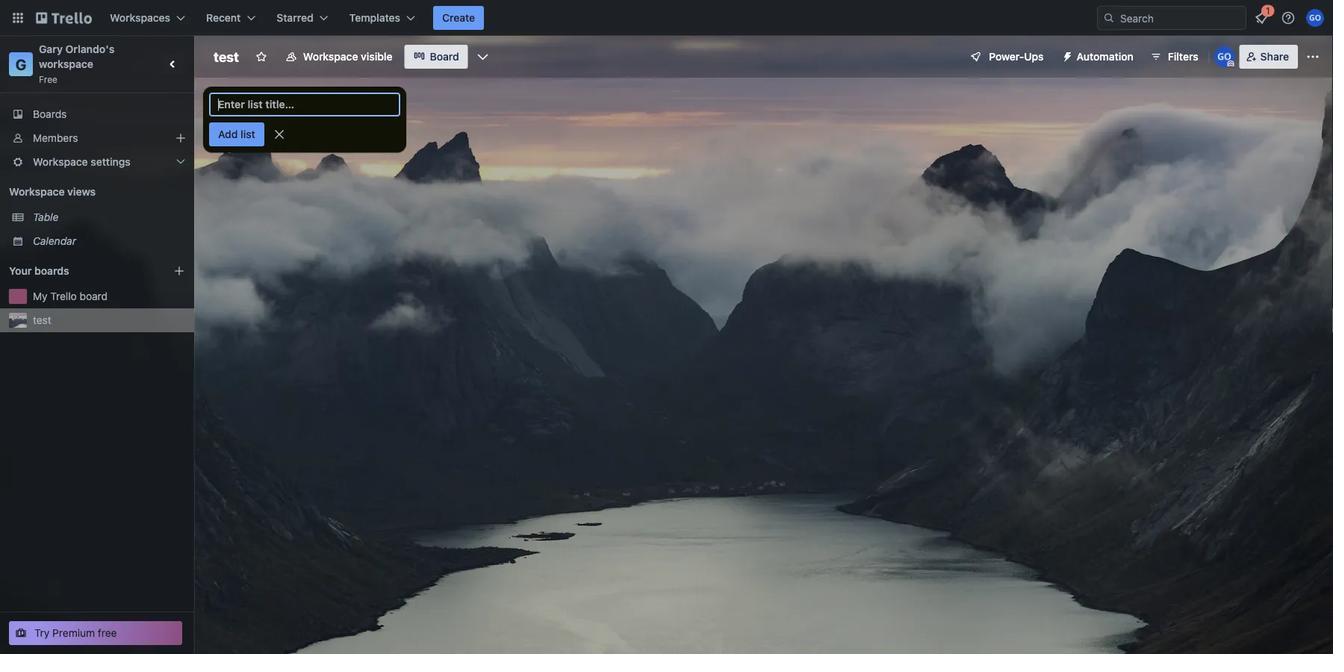 Task type: vqa. For each thing, say whether or not it's contained in the screenshot.
first Click to unstar this board. It will be removed from your starred list. image from the left
no



Task type: describe. For each thing, give the bounding box(es) containing it.
add list button
[[209, 123, 264, 146]]

templates button
[[341, 6, 424, 30]]

gary orlando's workspace link
[[39, 43, 117, 70]]

share
[[1261, 50, 1290, 63]]

board
[[430, 50, 459, 63]]

try
[[34, 627, 50, 640]]

list
[[241, 128, 255, 140]]

free
[[39, 74, 58, 84]]

my trello board
[[33, 290, 108, 303]]

create
[[442, 12, 475, 24]]

orlando's
[[65, 43, 115, 55]]

automation button
[[1056, 45, 1143, 69]]

star or unstar board image
[[255, 51, 267, 63]]

my trello board link
[[33, 289, 185, 304]]

boards link
[[0, 102, 194, 126]]

workspace for workspace views
[[9, 186, 65, 198]]

free
[[98, 627, 117, 640]]

board
[[80, 290, 108, 303]]

ups
[[1025, 50, 1044, 63]]

members link
[[0, 126, 194, 150]]

sm image
[[1056, 45, 1077, 66]]

back to home image
[[36, 6, 92, 30]]

workspaces button
[[101, 6, 194, 30]]

workspace
[[39, 58, 93, 70]]

power-
[[990, 50, 1025, 63]]

workspace visible button
[[276, 45, 402, 69]]

starred
[[277, 12, 314, 24]]

workspace settings button
[[0, 150, 194, 174]]

filters
[[1169, 50, 1199, 63]]

my
[[33, 290, 47, 303]]

1 notification image
[[1253, 9, 1271, 27]]

power-ups button
[[960, 45, 1053, 69]]

boards
[[33, 108, 67, 120]]

workspace navigation collapse icon image
[[163, 54, 184, 75]]

trello
[[50, 290, 77, 303]]

table link
[[33, 210, 185, 225]]

your boards
[[9, 265, 69, 277]]

workspace for workspace visible
[[303, 50, 358, 63]]

search image
[[1104, 12, 1116, 24]]

your boards with 2 items element
[[9, 262, 151, 280]]

templates
[[349, 12, 401, 24]]

test inside "link"
[[33, 314, 51, 327]]

add list
[[218, 128, 255, 140]]

open information menu image
[[1282, 10, 1297, 25]]

power-ups
[[990, 50, 1044, 63]]

gary orlando's workspace free
[[39, 43, 117, 84]]

1 vertical spatial gary orlando (garyorlando) image
[[1215, 46, 1236, 67]]

try premium free
[[34, 627, 117, 640]]



Task type: locate. For each thing, give the bounding box(es) containing it.
share button
[[1240, 45, 1299, 69]]

g
[[15, 55, 26, 73]]

automation
[[1077, 50, 1134, 63]]

workspace
[[303, 50, 358, 63], [33, 156, 88, 168], [9, 186, 65, 198]]

workspaces
[[110, 12, 170, 24]]

workspace up the table
[[9, 186, 65, 198]]

1 horizontal spatial gary orlando (garyorlando) image
[[1307, 9, 1325, 27]]

gary orlando (garyorlando) image right filters
[[1215, 46, 1236, 67]]

workspace left visible
[[303, 50, 358, 63]]

test down my
[[33, 314, 51, 327]]

show menu image
[[1306, 49, 1321, 64]]

test link
[[33, 313, 185, 328]]

workspace visible
[[303, 50, 393, 63]]

0 vertical spatial workspace
[[303, 50, 358, 63]]

test left star or unstar board image at the top
[[214, 49, 239, 65]]

calendar
[[33, 235, 76, 247]]

table
[[33, 211, 59, 223]]

Board name text field
[[206, 45, 246, 69]]

create button
[[433, 6, 484, 30]]

try premium free button
[[9, 622, 182, 646]]

premium
[[52, 627, 95, 640]]

workspace inside button
[[303, 50, 358, 63]]

gary orlando (garyorlando) image right "open information menu" icon at the right top
[[1307, 9, 1325, 27]]

workspace down members
[[33, 156, 88, 168]]

Search field
[[1116, 7, 1246, 29]]

customize views image
[[476, 49, 491, 64]]

g link
[[9, 52, 33, 76]]

workspace settings
[[33, 156, 131, 168]]

workspace views
[[9, 186, 96, 198]]

primary element
[[0, 0, 1334, 36]]

0 vertical spatial test
[[214, 49, 239, 65]]

0 horizontal spatial test
[[33, 314, 51, 327]]

cancel list editing image
[[272, 127, 287, 142]]

workspace inside dropdown button
[[33, 156, 88, 168]]

members
[[33, 132, 78, 144]]

settings
[[91, 156, 131, 168]]

1 vertical spatial test
[[33, 314, 51, 327]]

1 vertical spatial workspace
[[33, 156, 88, 168]]

0 horizontal spatial gary orlando (garyorlando) image
[[1215, 46, 1236, 67]]

your
[[9, 265, 32, 277]]

boards
[[34, 265, 69, 277]]

Enter list title… text field
[[209, 93, 401, 117]]

0 vertical spatial gary orlando (garyorlando) image
[[1307, 9, 1325, 27]]

gary orlando (garyorlando) image
[[1307, 9, 1325, 27], [1215, 46, 1236, 67]]

visible
[[361, 50, 393, 63]]

add
[[218, 128, 238, 140]]

views
[[67, 186, 96, 198]]

filters button
[[1146, 45, 1204, 69]]

1 horizontal spatial test
[[214, 49, 239, 65]]

test
[[214, 49, 239, 65], [33, 314, 51, 327]]

calendar link
[[33, 234, 185, 249]]

workspace for workspace settings
[[33, 156, 88, 168]]

recent button
[[197, 6, 265, 30]]

recent
[[206, 12, 241, 24]]

test inside text box
[[214, 49, 239, 65]]

starred button
[[268, 6, 338, 30]]

board link
[[405, 45, 468, 69]]

this member is an admin of this board. image
[[1228, 61, 1235, 67]]

add board image
[[173, 265, 185, 277]]

gary
[[39, 43, 63, 55]]

2 vertical spatial workspace
[[9, 186, 65, 198]]



